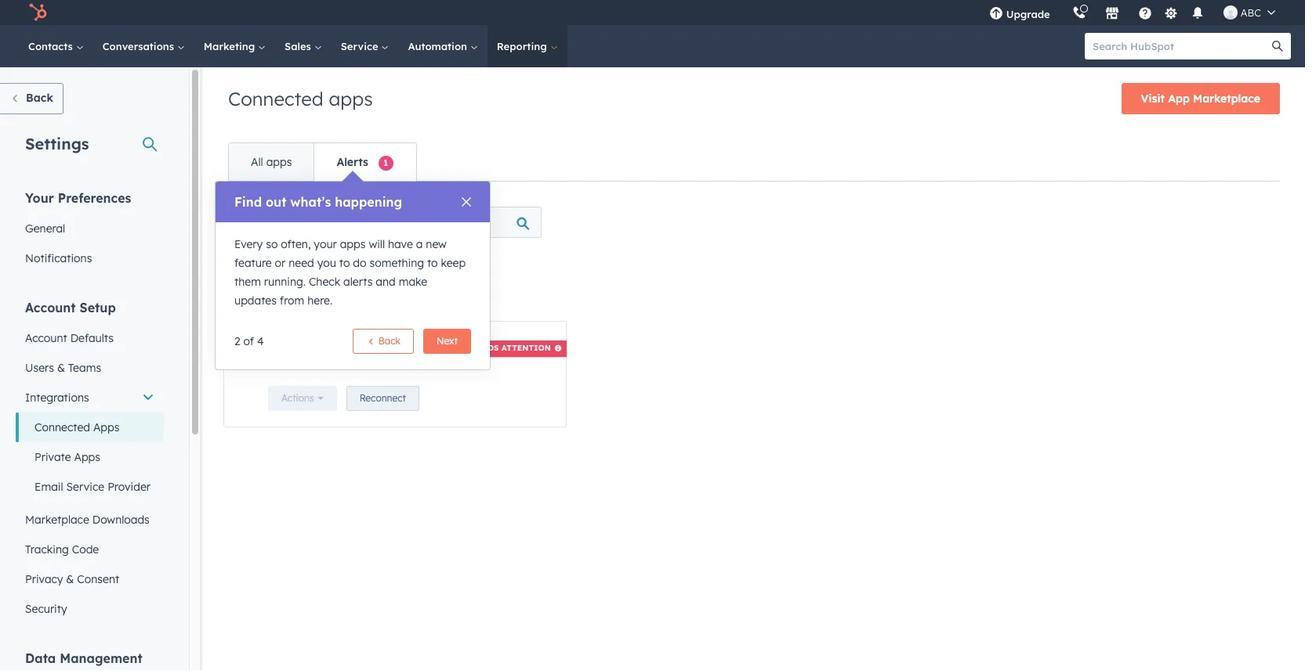 Task type: describe. For each thing, give the bounding box(es) containing it.
help image
[[1138, 7, 1152, 21]]

running.
[[264, 275, 306, 289]]

connected apps
[[228, 87, 373, 111]]

fix
[[228, 285, 243, 299]]

your
[[25, 190, 54, 206]]

service link
[[331, 25, 399, 67]]

you
[[317, 256, 336, 270]]

service inside service link
[[341, 40, 381, 53]]

visit app marketplace
[[1141, 92, 1260, 106]]

consent
[[77, 573, 119, 587]]

issues
[[246, 285, 278, 299]]

have
[[388, 238, 413, 252]]

reporting
[[497, 40, 550, 53]]

apps for connected apps
[[93, 421, 120, 435]]

back inside back link
[[26, 91, 53, 105]]

private apps link
[[16, 443, 164, 473]]

notifications button
[[1184, 0, 1211, 25]]

find
[[234, 194, 262, 210]]

marketplace downloads
[[25, 513, 150, 528]]

4
[[257, 335, 264, 349]]

account for account defaults
[[25, 332, 67, 346]]

back button
[[353, 329, 414, 354]]

preferences
[[58, 190, 131, 206]]

make
[[399, 275, 427, 289]]

search button
[[1264, 33, 1291, 60]]

account setup element
[[16, 299, 164, 625]]

settings
[[25, 134, 89, 154]]

visit app marketplace link
[[1121, 83, 1280, 114]]

sales
[[285, 40, 314, 53]]

apps inside every so often, your apps will have a new feature or need you to do something to keep them running. check alerts and make updates from here.
[[340, 238, 366, 252]]

apps for all apps
[[266, 155, 292, 169]]

your
[[314, 238, 337, 252]]

account setup
[[25, 300, 116, 316]]

reporting link
[[487, 25, 567, 67]]

tracking code
[[25, 543, 99, 557]]

privacy & consent
[[25, 573, 119, 587]]

attention for needs attention
[[501, 343, 551, 354]]

security link
[[16, 595, 164, 625]]

every so often, your apps will have a new feature or need you to do something to keep them running. check alerts and make updates from here.
[[234, 238, 466, 308]]

do
[[353, 256, 366, 270]]

visit
[[1141, 92, 1165, 106]]

code
[[72, 543, 99, 557]]

conversations
[[102, 40, 177, 53]]

account defaults link
[[16, 324, 164, 354]]

contacts link
[[19, 25, 93, 67]]

private apps
[[34, 451, 100, 465]]

new
[[426, 238, 447, 252]]

account defaults
[[25, 332, 114, 346]]

hubspot image
[[28, 3, 47, 22]]

all apps link
[[229, 143, 314, 181]]

keep
[[441, 256, 466, 270]]

teams
[[68, 361, 101, 375]]

0 vertical spatial marketplace
[[1193, 92, 1260, 106]]

app
[[380, 285, 401, 299]]

actions
[[281, 393, 314, 404]]

brad klo image
[[1223, 5, 1237, 20]]

your preferences
[[25, 190, 131, 206]]

sales link
[[275, 25, 331, 67]]

all
[[251, 155, 263, 169]]

marketplaces button
[[1096, 0, 1129, 25]]

a
[[416, 238, 423, 252]]

marketing link
[[194, 25, 275, 67]]

needs attention fix issues that are impacting app performance.
[[228, 267, 473, 299]]

impacting
[[325, 285, 377, 299]]

& for users
[[57, 361, 65, 375]]

performance.
[[404, 285, 473, 299]]

needs attention
[[471, 343, 551, 354]]

hubspot link
[[19, 3, 59, 22]]

every
[[234, 238, 263, 252]]

abc
[[1241, 6, 1261, 19]]

apps for connected apps
[[329, 87, 373, 111]]

alerts
[[343, 275, 373, 289]]

them
[[234, 275, 261, 289]]

automation
[[408, 40, 470, 53]]

back inside back button
[[376, 335, 401, 347]]

downloads
[[92, 513, 150, 528]]

upgrade
[[1006, 8, 1050, 20]]

next
[[437, 335, 458, 347]]

or
[[275, 256, 286, 270]]

out
[[266, 194, 286, 210]]

happening
[[335, 194, 402, 210]]



Task type: locate. For each thing, give the bounding box(es) containing it.
marketplace inside account setup element
[[25, 513, 89, 528]]

1 horizontal spatial back
[[376, 335, 401, 347]]

1 vertical spatial &
[[66, 573, 74, 587]]

marketing
[[204, 40, 258, 53]]

abc button
[[1214, 0, 1285, 25]]

1 vertical spatial connected
[[34, 421, 90, 435]]

check
[[309, 275, 340, 289]]

1 vertical spatial apps
[[266, 155, 292, 169]]

apps down service link
[[329, 87, 373, 111]]

all apps
[[251, 155, 292, 169]]

0 vertical spatial account
[[25, 300, 76, 316]]

that
[[281, 285, 302, 299]]

&
[[57, 361, 65, 375], [66, 573, 74, 587]]

marketplace
[[1193, 92, 1260, 106], [25, 513, 89, 528]]

data management
[[25, 651, 142, 667]]

marketplace right app
[[1193, 92, 1260, 106]]

1 vertical spatial service
[[66, 481, 104, 495]]

updates
[[234, 294, 277, 308]]

account up users
[[25, 332, 67, 346]]

0 horizontal spatial service
[[66, 481, 104, 495]]

apps down connected apps link
[[74, 451, 100, 465]]

general
[[25, 222, 65, 236]]

0 vertical spatial &
[[57, 361, 65, 375]]

to
[[339, 256, 350, 270], [427, 256, 438, 270]]

0 horizontal spatial back
[[26, 91, 53, 105]]

reconnect
[[360, 393, 406, 404]]

setup
[[80, 300, 116, 316]]

app
[[1168, 92, 1190, 106]]

service down private apps link
[[66, 481, 104, 495]]

back down app
[[376, 335, 401, 347]]

help button
[[1132, 0, 1158, 25]]

integrations button
[[16, 383, 164, 413]]

Search HubSpot search field
[[1085, 33, 1277, 60]]

of
[[243, 335, 254, 349]]

1 horizontal spatial connected
[[228, 87, 324, 111]]

1 horizontal spatial service
[[341, 40, 381, 53]]

connected for connected apps
[[228, 87, 324, 111]]

provider
[[107, 481, 150, 495]]

needs for needs attention
[[471, 343, 499, 354]]

apps
[[329, 87, 373, 111], [266, 155, 292, 169], [340, 238, 366, 252]]

menu containing abc
[[978, 0, 1286, 25]]

0 vertical spatial apps
[[93, 421, 120, 435]]

2 to from the left
[[427, 256, 438, 270]]

so
[[266, 238, 278, 252]]

2 vertical spatial apps
[[340, 238, 366, 252]]

menu
[[978, 0, 1286, 25]]

calling icon button
[[1066, 2, 1092, 23]]

0 horizontal spatial marketplace
[[25, 513, 89, 528]]

users
[[25, 361, 54, 375]]

management
[[60, 651, 142, 667]]

connected apps link
[[16, 413, 164, 443]]

notifications link
[[16, 244, 164, 274]]

email service provider link
[[16, 473, 164, 502]]

Search for an app search field
[[228, 207, 542, 238]]

2 account from the top
[[25, 332, 67, 346]]

connected inside account setup element
[[34, 421, 90, 435]]

1 to from the left
[[339, 256, 350, 270]]

1 horizontal spatial attention
[[501, 343, 551, 354]]

1 vertical spatial marketplace
[[25, 513, 89, 528]]

here.
[[307, 294, 332, 308]]

2
[[234, 335, 240, 349]]

1
[[384, 158, 388, 169]]

& for privacy
[[66, 573, 74, 587]]

0 vertical spatial apps
[[329, 87, 373, 111]]

needs right next button
[[471, 343, 499, 354]]

tab list
[[228, 143, 417, 182]]

0 vertical spatial attention
[[271, 267, 329, 282]]

conversations link
[[93, 25, 194, 67]]

account
[[25, 300, 76, 316], [25, 332, 67, 346]]

0 horizontal spatial connected
[[34, 421, 90, 435]]

1 vertical spatial needs
[[471, 343, 499, 354]]

connected
[[228, 87, 324, 111], [34, 421, 90, 435]]

1 vertical spatial apps
[[74, 451, 100, 465]]

will
[[369, 238, 385, 252]]

tracking
[[25, 543, 69, 557]]

0 vertical spatial back
[[26, 91, 53, 105]]

needs attention tab panel
[[216, 181, 1293, 448]]

service inside email service provider link
[[66, 481, 104, 495]]

tab list containing all apps
[[228, 143, 417, 182]]

marketplace up the "tracking code" on the left bottom
[[25, 513, 89, 528]]

what's
[[290, 194, 331, 210]]

apps right all
[[266, 155, 292, 169]]

automation link
[[399, 25, 487, 67]]

tracking code link
[[16, 535, 164, 565]]

often,
[[281, 238, 311, 252]]

apps for private apps
[[74, 451, 100, 465]]

1 vertical spatial account
[[25, 332, 67, 346]]

0 horizontal spatial &
[[57, 361, 65, 375]]

back
[[26, 91, 53, 105], [376, 335, 401, 347]]

your preferences element
[[16, 190, 164, 274]]

security
[[25, 603, 67, 617]]

back link
[[0, 83, 63, 114]]

1 account from the top
[[25, 300, 76, 316]]

& right users
[[57, 361, 65, 375]]

data
[[25, 651, 56, 667]]

calling icon image
[[1072, 6, 1086, 20]]

needs for needs attention fix issues that are impacting app performance.
[[228, 267, 267, 282]]

close image
[[462, 198, 471, 207]]

1 horizontal spatial &
[[66, 573, 74, 587]]

needs up fix
[[228, 267, 267, 282]]

1 horizontal spatial to
[[427, 256, 438, 270]]

needs
[[228, 267, 267, 282], [471, 343, 499, 354]]

apps
[[93, 421, 120, 435], [74, 451, 100, 465]]

notifications image
[[1190, 7, 1205, 21]]

connected up private apps
[[34, 421, 90, 435]]

2 of 4
[[234, 335, 264, 349]]

notifications
[[25, 252, 92, 266]]

attention inside "needs attention fix issues that are impacting app performance."
[[271, 267, 329, 282]]

to left do at left
[[339, 256, 350, 270]]

account inside account defaults link
[[25, 332, 67, 346]]

reconnect button
[[346, 386, 419, 412]]

email
[[34, 481, 63, 495]]

marketplace downloads link
[[16, 506, 164, 535]]

apps inside tab list
[[266, 155, 292, 169]]

account up account defaults at left
[[25, 300, 76, 316]]

1 vertical spatial attention
[[501, 343, 551, 354]]

account for account setup
[[25, 300, 76, 316]]

users & teams
[[25, 361, 101, 375]]

0 horizontal spatial needs
[[228, 267, 267, 282]]

apps up do at left
[[340, 238, 366, 252]]

1 vertical spatial back
[[376, 335, 401, 347]]

attention
[[271, 267, 329, 282], [501, 343, 551, 354]]

& right privacy
[[66, 573, 74, 587]]

1 horizontal spatial marketplace
[[1193, 92, 1260, 106]]

private
[[34, 451, 71, 465]]

service right sales link
[[341, 40, 381, 53]]

1 horizontal spatial needs
[[471, 343, 499, 354]]

find out what's happening
[[234, 194, 402, 210]]

integrations
[[25, 391, 89, 405]]

0 vertical spatial needs
[[228, 267, 267, 282]]

attention for needs attention fix issues that are impacting app performance.
[[271, 267, 329, 282]]

settings image
[[1164, 7, 1178, 21]]

search image
[[1272, 41, 1283, 52]]

privacy & consent link
[[16, 565, 164, 595]]

users & teams link
[[16, 354, 164, 383]]

0 horizontal spatial to
[[339, 256, 350, 270]]

alerts
[[337, 155, 368, 169]]

needs inside "needs attention fix issues that are impacting app performance."
[[228, 267, 267, 282]]

feature
[[234, 256, 272, 270]]

0 horizontal spatial attention
[[271, 267, 329, 282]]

need
[[289, 256, 314, 270]]

general link
[[16, 214, 164, 244]]

0 vertical spatial connected
[[228, 87, 324, 111]]

marketplaces image
[[1105, 7, 1119, 21]]

upgrade image
[[989, 7, 1003, 21]]

actions button
[[268, 386, 337, 412]]

0 vertical spatial service
[[341, 40, 381, 53]]

back up settings
[[26, 91, 53, 105]]

to down the new
[[427, 256, 438, 270]]

connected for connected apps
[[34, 421, 90, 435]]

service
[[341, 40, 381, 53], [66, 481, 104, 495]]

are
[[305, 285, 322, 299]]

apps up private apps link
[[93, 421, 120, 435]]

connected down sales
[[228, 87, 324, 111]]



Task type: vqa. For each thing, say whether or not it's contained in the screenshot.
left during
no



